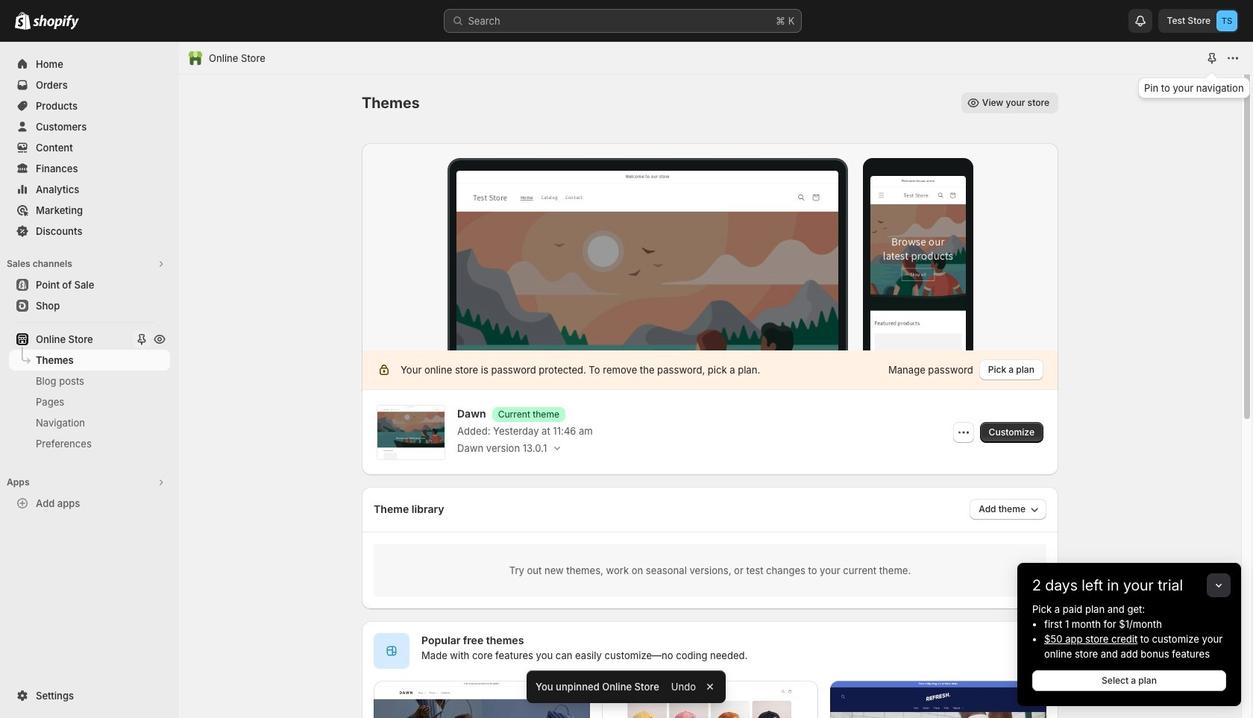 Task type: vqa. For each thing, say whether or not it's contained in the screenshot.
Test Store image on the right top of the page
yes



Task type: describe. For each thing, give the bounding box(es) containing it.
online store image
[[188, 51, 203, 66]]



Task type: locate. For each thing, give the bounding box(es) containing it.
0 horizontal spatial shopify image
[[15, 12, 31, 30]]

shopify image
[[15, 12, 31, 30], [33, 15, 79, 30]]

tooltip
[[1138, 78, 1250, 98]]

test store image
[[1217, 10, 1237, 31]]

1 horizontal spatial shopify image
[[33, 15, 79, 30]]



